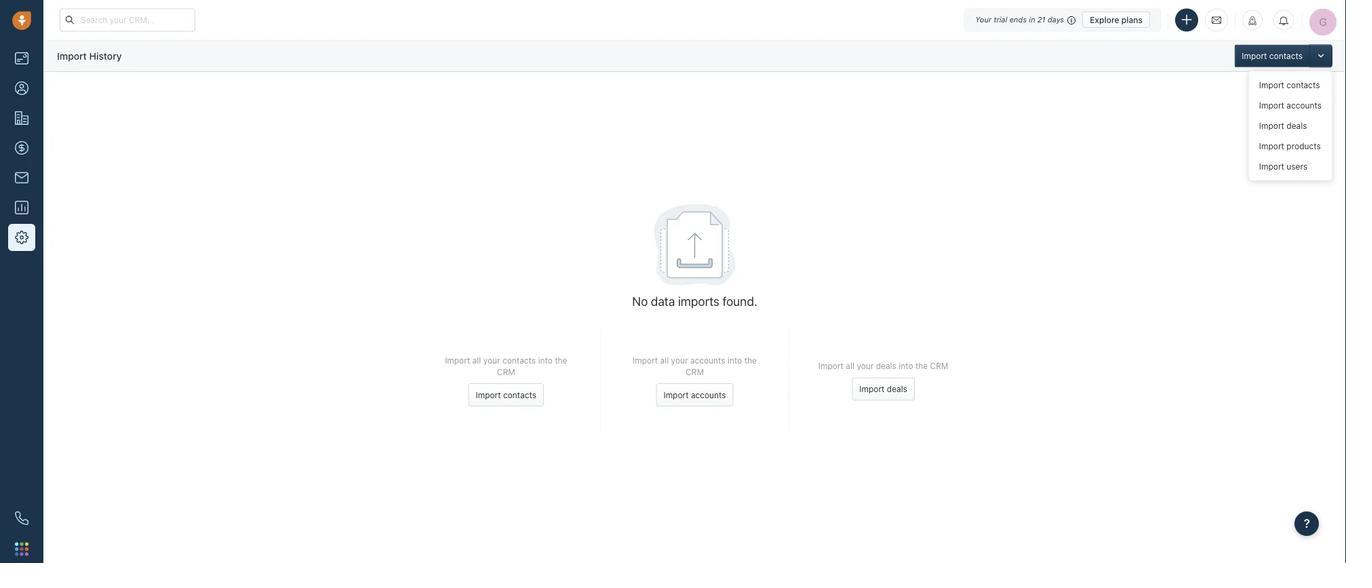 Task type: describe. For each thing, give the bounding box(es) containing it.
accounts inside import accounts button
[[691, 390, 726, 400]]

your
[[976, 15, 992, 24]]

0 vertical spatial import contacts
[[1243, 51, 1303, 61]]

users
[[1287, 162, 1308, 171]]

1 horizontal spatial import contacts button
[[1235, 44, 1310, 68]]

the for import all your accounts into the crm
[[745, 355, 757, 365]]

freshworks switcher image
[[15, 542, 28, 556]]

1 vertical spatial deals
[[876, 361, 897, 371]]

import products
[[1260, 141, 1322, 151]]

in
[[1029, 15, 1036, 24]]

into for contacts
[[538, 355, 553, 365]]

import deals button
[[852, 378, 915, 401]]

the for import all your contacts into the crm
[[555, 355, 568, 365]]

into for deals
[[899, 361, 914, 371]]

explore plans link
[[1083, 12, 1151, 28]]

import all your deals into the crm
[[819, 361, 949, 371]]

2 vertical spatial import contacts
[[476, 390, 537, 400]]

import history
[[57, 50, 122, 61]]

ends
[[1010, 15, 1027, 24]]

your for deals
[[857, 361, 874, 371]]

crm for deals
[[931, 361, 949, 371]]

21
[[1038, 15, 1046, 24]]

trial
[[994, 15, 1008, 24]]

crm for contacts
[[497, 367, 515, 377]]

no data imports found.
[[632, 294, 758, 308]]

imports
[[678, 294, 720, 308]]

import accounts button
[[656, 383, 734, 407]]

your trial ends in 21 days
[[976, 15, 1065, 24]]

explore plans
[[1090, 15, 1143, 24]]

0 vertical spatial deals
[[1287, 121, 1308, 131]]

plans
[[1122, 15, 1143, 24]]

1 horizontal spatial import accounts
[[1260, 101, 1322, 110]]



Task type: locate. For each thing, give the bounding box(es) containing it.
2 horizontal spatial all
[[846, 361, 855, 371]]

1 vertical spatial accounts
[[691, 355, 726, 365]]

the for import all your deals into the crm
[[916, 361, 928, 371]]

import accounts up import products
[[1260, 101, 1322, 110]]

explore
[[1090, 15, 1120, 24]]

0 horizontal spatial crm
[[497, 367, 515, 377]]

1 vertical spatial import contacts button
[[468, 383, 544, 407]]

crm inside import all your accounts into the crm
[[686, 367, 704, 377]]

2 vertical spatial deals
[[887, 384, 908, 394]]

contacts inside import all your contacts into the crm
[[503, 355, 536, 365]]

0 horizontal spatial import contacts button
[[468, 383, 544, 407]]

contacts
[[1270, 51, 1303, 61], [1287, 80, 1321, 90], [503, 355, 536, 365], [503, 390, 537, 400]]

import
[[57, 50, 87, 61], [1243, 51, 1268, 61], [1260, 80, 1285, 90], [1260, 101, 1285, 110], [1260, 121, 1285, 131], [1260, 141, 1285, 151], [1260, 162, 1285, 171], [445, 355, 470, 365], [633, 355, 658, 365], [819, 361, 844, 371], [860, 384, 885, 394], [476, 390, 501, 400], [664, 390, 689, 400]]

2 horizontal spatial crm
[[931, 361, 949, 371]]

import accounts
[[1260, 101, 1322, 110], [664, 390, 726, 400]]

0 horizontal spatial import deals
[[860, 384, 908, 394]]

crm
[[931, 361, 949, 371], [497, 367, 515, 377], [686, 367, 704, 377]]

accounts inside import all your accounts into the crm
[[691, 355, 726, 365]]

import accounts inside button
[[664, 390, 726, 400]]

accounts
[[1287, 101, 1322, 110], [691, 355, 726, 365], [691, 390, 726, 400]]

the
[[555, 355, 568, 365], [745, 355, 757, 365], [916, 361, 928, 371]]

0 vertical spatial import deals
[[1260, 121, 1308, 131]]

2 horizontal spatial your
[[857, 361, 874, 371]]

1 horizontal spatial your
[[671, 355, 688, 365]]

1 horizontal spatial all
[[661, 355, 669, 365]]

phone image
[[15, 512, 28, 525]]

days
[[1048, 15, 1065, 24]]

import all your accounts into the crm
[[633, 355, 757, 377]]

into
[[538, 355, 553, 365], [728, 355, 742, 365], [899, 361, 914, 371]]

no
[[632, 294, 648, 308]]

0 vertical spatial import accounts
[[1260, 101, 1322, 110]]

import deals inside button
[[860, 384, 908, 394]]

0 horizontal spatial all
[[473, 355, 481, 365]]

your for contacts
[[484, 355, 500, 365]]

0 horizontal spatial your
[[484, 355, 500, 365]]

deals down import all your deals into the crm
[[887, 384, 908, 394]]

1 horizontal spatial import deals
[[1260, 121, 1308, 131]]

import contacts button
[[1235, 44, 1310, 68], [468, 383, 544, 407]]

the inside import all your contacts into the crm
[[555, 355, 568, 365]]

accounts up the products
[[1287, 101, 1322, 110]]

accounts down import all your accounts into the crm
[[691, 390, 726, 400]]

1 horizontal spatial into
[[728, 355, 742, 365]]

2 vertical spatial accounts
[[691, 390, 726, 400]]

import inside import all your accounts into the crm
[[633, 355, 658, 365]]

import inside import all your contacts into the crm
[[445, 355, 470, 365]]

1 horizontal spatial crm
[[686, 367, 704, 377]]

all for accounts
[[661, 355, 669, 365]]

into inside import all your accounts into the crm
[[728, 355, 742, 365]]

deals inside button
[[887, 384, 908, 394]]

accounts up import accounts button
[[691, 355, 726, 365]]

crm inside import all your contacts into the crm
[[497, 367, 515, 377]]

import deals down import all your deals into the crm
[[860, 384, 908, 394]]

data
[[651, 294, 675, 308]]

email image
[[1212, 14, 1222, 26]]

the inside import all your accounts into the crm
[[745, 355, 757, 365]]

your for accounts
[[671, 355, 688, 365]]

crm for accounts
[[686, 367, 704, 377]]

all inside import all your accounts into the crm
[[661, 355, 669, 365]]

0 horizontal spatial import accounts
[[664, 390, 726, 400]]

1 vertical spatial import contacts
[[1260, 80, 1321, 90]]

2 horizontal spatial the
[[916, 361, 928, 371]]

1 horizontal spatial the
[[745, 355, 757, 365]]

0 vertical spatial accounts
[[1287, 101, 1322, 110]]

all inside import all your contacts into the crm
[[473, 355, 481, 365]]

1 vertical spatial import deals
[[860, 384, 908, 394]]

0 horizontal spatial the
[[555, 355, 568, 365]]

deals
[[1287, 121, 1308, 131], [876, 361, 897, 371], [887, 384, 908, 394]]

your
[[484, 355, 500, 365], [671, 355, 688, 365], [857, 361, 874, 371]]

import all your contacts into the crm
[[445, 355, 568, 377]]

found.
[[723, 294, 758, 308]]

history
[[89, 50, 122, 61]]

import users
[[1260, 162, 1308, 171]]

phone element
[[8, 505, 35, 532]]

products
[[1287, 141, 1322, 151]]

Search your CRM... text field
[[60, 8, 195, 32]]

import contacts
[[1243, 51, 1303, 61], [1260, 80, 1321, 90], [476, 390, 537, 400]]

0 horizontal spatial into
[[538, 355, 553, 365]]

0 vertical spatial import contacts button
[[1235, 44, 1310, 68]]

import deals
[[1260, 121, 1308, 131], [860, 384, 908, 394]]

1 vertical spatial import accounts
[[664, 390, 726, 400]]

deals up import deals button
[[876, 361, 897, 371]]

2 horizontal spatial into
[[899, 361, 914, 371]]

all for contacts
[[473, 355, 481, 365]]

all for deals
[[846, 361, 855, 371]]

import accounts down import all your accounts into the crm
[[664, 390, 726, 400]]

into inside import all your contacts into the crm
[[538, 355, 553, 365]]

your inside import all your contacts into the crm
[[484, 355, 500, 365]]

into for accounts
[[728, 355, 742, 365]]

all
[[473, 355, 481, 365], [661, 355, 669, 365], [846, 361, 855, 371]]

deals up import products
[[1287, 121, 1308, 131]]

import deals up import products
[[1260, 121, 1308, 131]]

your inside import all your accounts into the crm
[[671, 355, 688, 365]]



Task type: vqa. For each thing, say whether or not it's contained in the screenshot.
deals within button
yes



